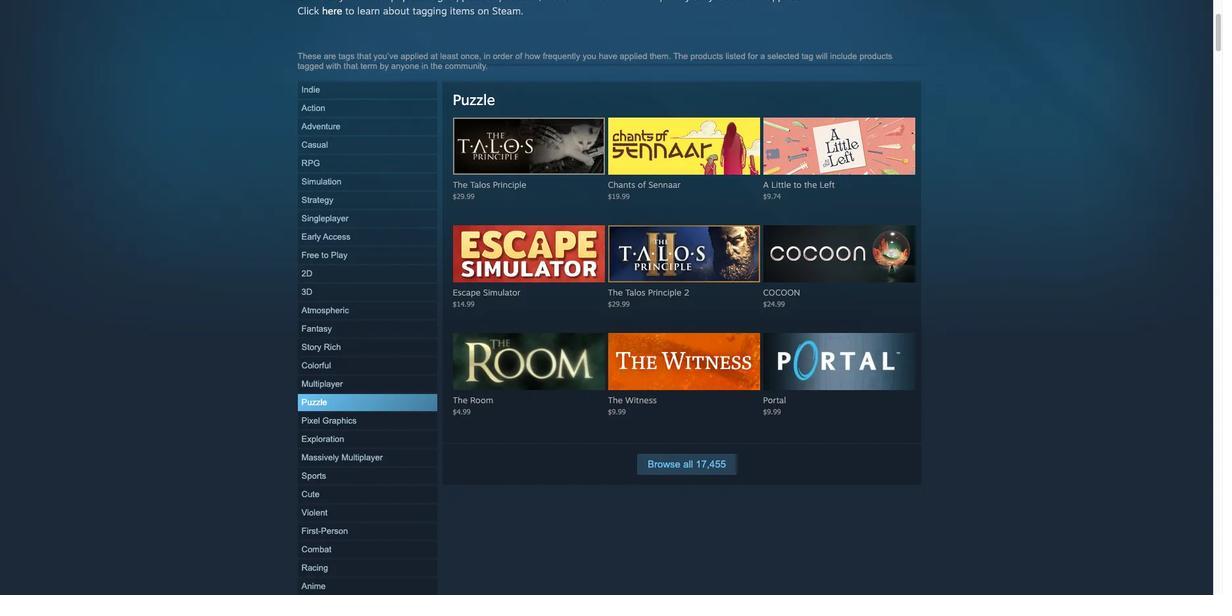 Task type: locate. For each thing, give the bounding box(es) containing it.
$9.99 inside portal $9.99
[[763, 408, 781, 416]]

$29.99 inside the talos principle 2 $29.99
[[608, 300, 630, 308]]

once,
[[461, 51, 481, 61]]

puzzle
[[453, 91, 495, 109], [302, 398, 327, 408]]

browse all 17,455
[[648, 459, 726, 470]]

principle
[[493, 180, 526, 190], [648, 287, 682, 298]]

1 vertical spatial talos
[[625, 287, 646, 298]]

1 horizontal spatial to
[[345, 5, 355, 17]]

in
[[484, 51, 491, 61], [422, 61, 428, 71]]

1 horizontal spatial of
[[638, 180, 646, 190]]

to right "here"
[[345, 5, 355, 17]]

1 vertical spatial of
[[638, 180, 646, 190]]

person
[[321, 527, 348, 537]]

1 vertical spatial to
[[794, 180, 802, 190]]

1 vertical spatial principle
[[648, 287, 682, 298]]

1 horizontal spatial talos
[[625, 287, 646, 298]]

1 vertical spatial multiplayer
[[341, 453, 383, 463]]

principle inside "the talos principle $29.99"
[[493, 180, 526, 190]]

frequently
[[543, 51, 580, 61]]

talos inside the talos principle 2 $29.99
[[625, 287, 646, 298]]

click here to learn about tagging items on steam.
[[298, 5, 524, 17]]

play
[[331, 251, 348, 260]]

0 horizontal spatial puzzle
[[302, 398, 327, 408]]

to left play
[[321, 251, 329, 260]]

1 vertical spatial $29.99
[[608, 300, 630, 308]]

1 horizontal spatial $29.99
[[608, 300, 630, 308]]

talos
[[470, 180, 490, 190], [625, 287, 646, 298]]

chants of sennaar $19.99
[[608, 180, 681, 201]]

graphics
[[322, 416, 357, 426]]

the for the room
[[453, 395, 468, 406]]

to inside a little to the left $9.74
[[794, 180, 802, 190]]

rpg
[[302, 158, 320, 168]]

the inside the witness $9.99
[[608, 395, 623, 406]]

0 vertical spatial multiplayer
[[302, 379, 343, 389]]

you've
[[374, 51, 398, 61]]

the
[[431, 61, 443, 71], [804, 180, 817, 190]]

2 horizontal spatial to
[[794, 180, 802, 190]]

strategy
[[302, 195, 333, 205]]

tagging
[[413, 5, 447, 17]]

the for the talos principle 2
[[608, 287, 623, 298]]

multiplayer right massively
[[341, 453, 383, 463]]

1 horizontal spatial products
[[860, 51, 892, 61]]

multiplayer
[[302, 379, 343, 389], [341, 453, 383, 463]]

in left at
[[422, 61, 428, 71]]

2 vertical spatial to
[[321, 251, 329, 260]]

applied right have at the top
[[620, 51, 647, 61]]

the talos principle 2 $29.99
[[608, 287, 689, 308]]

to for the
[[794, 180, 802, 190]]

1 vertical spatial the
[[804, 180, 817, 190]]

the inside "the talos principle $29.99"
[[453, 180, 468, 190]]

tag
[[802, 51, 814, 61]]

to
[[345, 5, 355, 17], [794, 180, 802, 190], [321, 251, 329, 260]]

0 vertical spatial principle
[[493, 180, 526, 190]]

0 horizontal spatial applied
[[401, 51, 428, 61]]

first-person
[[302, 527, 348, 537]]

of left how
[[515, 51, 522, 61]]

the left community.
[[431, 61, 443, 71]]

simulation
[[302, 177, 341, 187]]

tagged
[[298, 61, 324, 71]]

principle inside the talos principle 2 $29.99
[[648, 287, 682, 298]]

3d
[[302, 287, 312, 297]]

in left the order
[[484, 51, 491, 61]]

a
[[760, 51, 765, 61]]

$9.99 down portal
[[763, 408, 781, 416]]

0 horizontal spatial talos
[[470, 180, 490, 190]]

$29.99
[[453, 192, 475, 201], [608, 300, 630, 308]]

steam.
[[492, 5, 524, 17]]

0 vertical spatial to
[[345, 5, 355, 17]]

puzzle down community.
[[453, 91, 495, 109]]

products
[[690, 51, 723, 61], [860, 51, 892, 61]]

2 $9.99 from the left
[[763, 408, 781, 416]]

the inside the room $4.99
[[453, 395, 468, 406]]

1 horizontal spatial $9.99
[[763, 408, 781, 416]]

talos for the talos principle 2
[[625, 287, 646, 298]]

free to play
[[302, 251, 348, 260]]

applied left at
[[401, 51, 428, 61]]

17,455
[[696, 459, 726, 470]]

0 horizontal spatial $9.99
[[608, 408, 626, 416]]

$29.99 inside "the talos principle $29.99"
[[453, 192, 475, 201]]

to right little on the top right of the page
[[794, 180, 802, 190]]

of right chants
[[638, 180, 646, 190]]

room
[[470, 395, 493, 406]]

learn
[[357, 5, 380, 17]]

of inside these are tags that you've applied at least once, in order of how frequently you have applied them. the products listed for a selected tag will include products tagged with that term by anyone in the community.
[[515, 51, 522, 61]]

products right 'include'
[[860, 51, 892, 61]]

a little to the left $9.74
[[763, 180, 835, 201]]

0 horizontal spatial of
[[515, 51, 522, 61]]

escape simulator $14.99
[[453, 287, 521, 308]]

include
[[830, 51, 857, 61]]

0 horizontal spatial $29.99
[[453, 192, 475, 201]]

first-
[[302, 527, 321, 537]]

0 horizontal spatial principle
[[493, 180, 526, 190]]

$9.99 inside the witness $9.99
[[608, 408, 626, 416]]

2 products from the left
[[860, 51, 892, 61]]

the for the talos principle
[[453, 180, 468, 190]]

talos inside "the talos principle $29.99"
[[470, 180, 490, 190]]

at
[[431, 51, 438, 61]]

0 horizontal spatial products
[[690, 51, 723, 61]]

free
[[302, 251, 319, 260]]

1 horizontal spatial the
[[804, 180, 817, 190]]

puzzle link
[[453, 91, 495, 109]]

that right tags
[[357, 51, 371, 61]]

cute
[[302, 490, 320, 500]]

that right with
[[344, 61, 358, 71]]

$9.74
[[763, 192, 781, 201]]

racing
[[302, 564, 328, 573]]

multiplayer down colorful
[[302, 379, 343, 389]]

least
[[440, 51, 458, 61]]

talos for the talos principle
[[470, 180, 490, 190]]

sennaar
[[648, 180, 681, 190]]

combat
[[302, 545, 331, 555]]

the inside these are tags that you've applied at least once, in order of how frequently you have applied them. the products listed for a selected tag will include products tagged with that term by anyone in the community.
[[431, 61, 443, 71]]

products left listed
[[690, 51, 723, 61]]

2
[[684, 287, 689, 298]]

indie
[[302, 85, 320, 95]]

0 vertical spatial the
[[431, 61, 443, 71]]

0 vertical spatial of
[[515, 51, 522, 61]]

exploration
[[302, 435, 344, 445]]

of inside chants of sennaar $19.99
[[638, 180, 646, 190]]

puzzle up the pixel
[[302, 398, 327, 408]]

the inside the talos principle 2 $29.99
[[608, 287, 623, 298]]

with
[[326, 61, 341, 71]]

a
[[763, 180, 769, 190]]

cocoon $24.99
[[763, 287, 800, 308]]

the inside these are tags that you've applied at least once, in order of how frequently you have applied them. the products listed for a selected tag will include products tagged with that term by anyone in the community.
[[673, 51, 688, 61]]

all
[[683, 459, 693, 470]]

1 $9.99 from the left
[[608, 408, 626, 416]]

click
[[298, 5, 319, 17]]

the left left in the right of the page
[[804, 180, 817, 190]]

0 vertical spatial $29.99
[[453, 192, 475, 201]]

access
[[323, 232, 350, 242]]

$9.99 down witness
[[608, 408, 626, 416]]

$9.99
[[608, 408, 626, 416], [763, 408, 781, 416]]

for
[[748, 51, 758, 61]]

applied
[[401, 51, 428, 61], [620, 51, 647, 61]]

adventure
[[302, 122, 340, 132]]

you
[[583, 51, 597, 61]]

chants
[[608, 180, 635, 190]]

selected
[[767, 51, 799, 61]]

0 vertical spatial puzzle
[[453, 91, 495, 109]]

0 vertical spatial talos
[[470, 180, 490, 190]]

violent
[[302, 508, 328, 518]]

1 horizontal spatial principle
[[648, 287, 682, 298]]

1 horizontal spatial applied
[[620, 51, 647, 61]]

0 horizontal spatial the
[[431, 61, 443, 71]]



Task type: describe. For each thing, give the bounding box(es) containing it.
term
[[360, 61, 377, 71]]

$24.99
[[763, 300, 785, 308]]

massively multiplayer
[[302, 453, 383, 463]]

$14.99
[[453, 300, 475, 308]]

anime
[[302, 582, 326, 592]]

1 vertical spatial puzzle
[[302, 398, 327, 408]]

on
[[478, 5, 489, 17]]

little
[[771, 180, 791, 190]]

massively
[[302, 453, 339, 463]]

escape
[[453, 287, 481, 298]]

2 applied from the left
[[620, 51, 647, 61]]

0 horizontal spatial in
[[422, 61, 428, 71]]

casual
[[302, 140, 328, 150]]

by
[[380, 61, 389, 71]]

listed
[[726, 51, 746, 61]]

pixel graphics
[[302, 416, 357, 426]]

$19.99
[[608, 192, 630, 201]]

$4.99
[[453, 408, 471, 416]]

portal $9.99
[[763, 395, 786, 416]]

the room $4.99
[[453, 395, 493, 416]]

portal
[[763, 395, 786, 406]]

cocoon
[[763, 287, 800, 298]]

items
[[450, 5, 475, 17]]

story rich
[[302, 343, 341, 352]]

these are tags that you've applied at least once, in order of how frequently you have applied them. the products listed for a selected tag will include products tagged with that term by anyone in the community.
[[298, 51, 892, 71]]

rich
[[324, 343, 341, 352]]

the inside a little to the left $9.74
[[804, 180, 817, 190]]

colorful
[[302, 361, 331, 371]]

pixel
[[302, 416, 320, 426]]

community.
[[445, 61, 488, 71]]

fantasy
[[302, 324, 332, 334]]

1 products from the left
[[690, 51, 723, 61]]

tags
[[338, 51, 355, 61]]

early access
[[302, 232, 350, 242]]

story
[[302, 343, 321, 352]]

the for the witness
[[608, 395, 623, 406]]

have
[[599, 51, 617, 61]]

to for learn
[[345, 5, 355, 17]]

2d
[[302, 269, 312, 279]]

here
[[322, 5, 342, 17]]

action
[[302, 103, 325, 113]]

witness
[[625, 395, 657, 406]]

1 horizontal spatial puzzle
[[453, 91, 495, 109]]

sports
[[302, 472, 326, 481]]

about
[[383, 5, 410, 17]]

browse
[[648, 459, 681, 470]]

order
[[493, 51, 513, 61]]

1 horizontal spatial in
[[484, 51, 491, 61]]

these
[[298, 51, 321, 61]]

how
[[525, 51, 540, 61]]

the witness $9.99
[[608, 395, 657, 416]]

atmospheric
[[302, 306, 349, 316]]

are
[[324, 51, 336, 61]]

simulator
[[483, 287, 521, 298]]

early
[[302, 232, 321, 242]]

principle for the talos principle 2
[[648, 287, 682, 298]]

anyone
[[391, 61, 419, 71]]

left
[[820, 180, 835, 190]]

here link
[[322, 5, 342, 17]]

them.
[[650, 51, 671, 61]]

1 applied from the left
[[401, 51, 428, 61]]

0 horizontal spatial to
[[321, 251, 329, 260]]

principle for the talos principle
[[493, 180, 526, 190]]

the talos principle $29.99
[[453, 180, 526, 201]]



Task type: vqa. For each thing, say whether or not it's contained in the screenshot.
first nov
no



